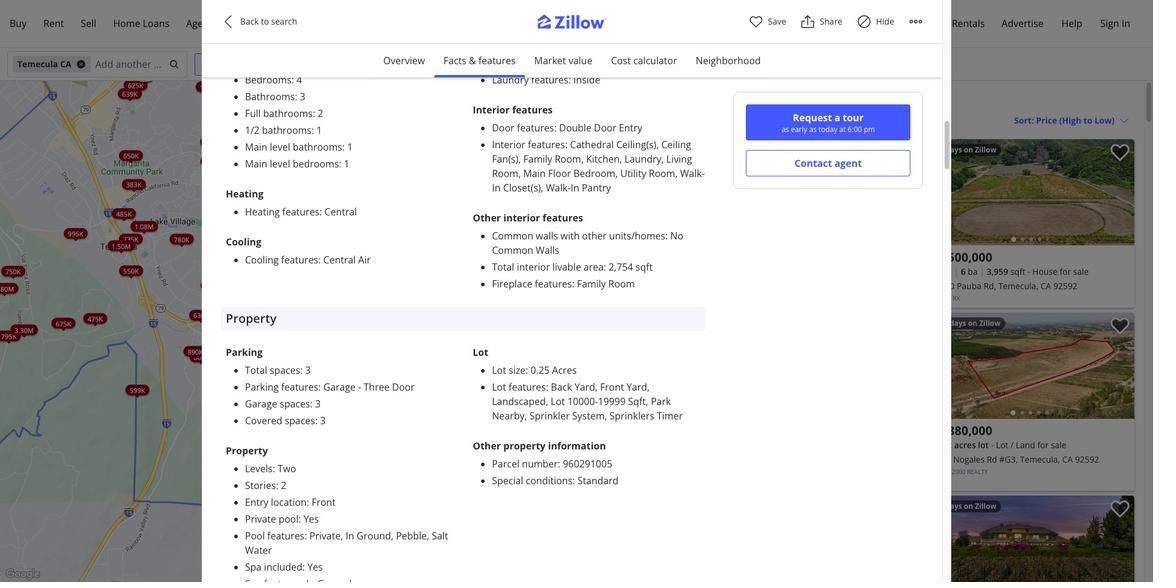 Task type: vqa. For each thing, say whether or not it's contained in the screenshot.
the left BACK
yes



Task type: locate. For each thing, give the bounding box(es) containing it.
565k link
[[256, 303, 280, 314]]

630k
[[193, 311, 209, 320]]

1 horizontal spatial 800k link
[[249, 83, 272, 94]]

lot
[[473, 346, 488, 359], [492, 364, 506, 377], [492, 381, 506, 394], [551, 395, 565, 408], [996, 440, 1009, 451]]

parking down 569k link
[[226, 346, 263, 359]]

0 horizontal spatial 800k link
[[190, 352, 213, 362]]

1.50m down 1.08m link
[[112, 241, 131, 250]]

1 level from the top
[[270, 140, 290, 154]]

1 horizontal spatial chevron down image
[[523, 59, 533, 69]]

contact agent
[[795, 157, 862, 170]]

1 horizontal spatial total
[[492, 261, 514, 274]]

1 save this home image from the top
[[1111, 144, 1130, 162]]

3 left 875k link
[[305, 364, 311, 377]]

3d inside the 3d tour 4 units
[[229, 137, 234, 142]]

2 common from the top
[[492, 244, 533, 257]]

4.89m
[[549, 186, 568, 195]]

other up parcel
[[473, 440, 501, 453]]

for right land
[[1038, 440, 1049, 451]]

0 horizontal spatial sale
[[1051, 440, 1067, 451]]

550k for bottommost "550k" link
[[226, 344, 241, 353]]

3,959 sqft
[[987, 266, 1026, 278]]

temecula inside main content
[[715, 93, 771, 109]]

property
[[504, 440, 546, 453]]

request a tour as early as today at 6:00 pm
[[782, 111, 875, 135]]

tour inside the 3d tour 4 units
[[235, 137, 247, 142]]

0 vertical spatial 799k
[[301, 129, 316, 138]]

1 vertical spatial spaces
[[280, 398, 310, 411]]

1 horizontal spatial units
[[609, 474, 624, 483]]

realty down the nogales
[[967, 468, 988, 476]]

facts & features
[[444, 54, 516, 67]]

features up "845k" link
[[281, 381, 318, 394]]

630k link
[[189, 310, 213, 321]]

0 vertical spatial 625k
[[128, 80, 143, 89]]

sale right house
[[1073, 266, 1089, 278]]

0 vertical spatial common
[[492, 229, 533, 243]]

features up 980k 995k
[[282, 205, 320, 219]]

799k
[[301, 129, 316, 138], [291, 248, 306, 257]]

2000
[[952, 468, 966, 476]]

save this home image
[[897, 144, 916, 162], [1111, 501, 1130, 519]]

overview button
[[374, 44, 435, 77]]

0 vertical spatial interior
[[504, 211, 540, 225]]

1.50m link down 4.00m "link"
[[498, 279, 526, 289]]

0 horizontal spatial back
[[240, 16, 259, 27]]

1 horizontal spatial 1.50m
[[200, 82, 219, 91]]

0 vertical spatial 92592
[[1054, 281, 1078, 292]]

zillow right 41
[[975, 145, 997, 155]]

1 horizontal spatial 550k link
[[221, 344, 245, 354]]

chevron left image right agent
[[221, 14, 235, 29]]

on for 80
[[751, 145, 760, 155]]

in inside navigation
[[1122, 17, 1130, 30]]

0 horizontal spatial realty
[[931, 294, 951, 303]]

1 vertical spatial 625k
[[248, 248, 264, 257]]

1 vertical spatial interior
[[517, 261, 550, 274]]

799k link up 788k
[[296, 128, 320, 139]]

zillow right 68
[[975, 502, 997, 512]]

1.50m
[[200, 82, 219, 91], [112, 241, 131, 250], [503, 280, 522, 289]]

1 vertical spatial total
[[245, 364, 267, 377]]

save this home image for 80 days on zillow
[[897, 144, 916, 162]]

2 chevron left image from the top
[[932, 359, 946, 373]]

2 horizontal spatial 550k
[[266, 200, 282, 209]]

0 vertical spatial entry
[[619, 121, 642, 134]]

features inside cooling cooling features : central air
[[281, 253, 318, 267]]

walk- down floor
[[546, 181, 571, 195]]

level left 745k
[[270, 140, 290, 154]]

3 right bathrooms
[[300, 90, 305, 103]]

68
[[936, 502, 944, 512]]

in left closet(s),
[[492, 181, 501, 195]]

1 vertical spatial realty
[[967, 468, 988, 476]]

1.50m for the right 1.50m link
[[503, 280, 522, 289]]

common up 4.00m "link"
[[492, 229, 533, 243]]

days right 490
[[950, 318, 966, 329]]

1 vertical spatial temecula
[[715, 93, 771, 109]]

property images, use arrow keys to navigate, image 1 of 21 group
[[712, 139, 921, 246]]

825k
[[258, 84, 273, 93]]

0 vertical spatial sale
[[1073, 266, 1089, 278]]

tour for 780k
[[269, 148, 281, 154]]

1 vertical spatial save this home image
[[1111, 318, 1130, 335]]

1 horizontal spatial 2
[[318, 107, 323, 120]]

: inside cooling cooling features : central air
[[318, 253, 321, 267]]

sqft
[[636, 261, 653, 274], [1011, 266, 1026, 278]]

full
[[245, 107, 261, 120]]

save this home image
[[1111, 144, 1130, 162], [1111, 318, 1130, 335]]

link
[[336, 221, 368, 237], [332, 224, 361, 241], [288, 268, 317, 285], [335, 347, 363, 363]]

845k link
[[279, 402, 303, 413]]

interior for total
[[517, 261, 550, 274]]

in inside the private, in ground, pebble, salt water
[[346, 530, 354, 543]]

0 horizontal spatial front
[[312, 496, 336, 509]]

2 other from the top
[[473, 440, 501, 453]]

980k 995k
[[68, 224, 585, 238]]

chevron right image inside property images, use arrow keys to navigate, image 1 of 41 'group'
[[1114, 185, 1129, 200]]

other for other property information parcel number : 960291005 special conditions : standard
[[473, 440, 501, 453]]

market value
[[534, 54, 592, 67]]

2 vertical spatial spaces
[[285, 414, 315, 428]]

1 vertical spatial garage
[[245, 398, 277, 411]]

living
[[666, 152, 692, 166]]

room, down living
[[649, 167, 678, 180]]

3d for 780k
[[262, 148, 268, 154]]

0 vertical spatial chevron left image
[[932, 185, 946, 200]]

1 vertical spatial 800k
[[194, 353, 209, 362]]

1 vertical spatial temecula,
[[1020, 454, 1060, 466]]

in right private,
[[346, 530, 354, 543]]

temecula inside the filters element
[[17, 58, 58, 70]]

main content containing temecula ca luxury homes
[[703, 81, 1144, 583]]

0 vertical spatial 1.50m
[[200, 82, 219, 91]]

heating up 635k
[[226, 187, 264, 201]]

central up 980k 995k
[[325, 205, 357, 219]]

0 vertical spatial for
[[1060, 266, 1071, 278]]

bathrooms down bathrooms
[[263, 107, 313, 120]]

980k
[[570, 224, 585, 233]]

1 vertical spatial chevron left image
[[718, 185, 733, 200]]

tour inside the 3d tour 785k
[[331, 388, 342, 394]]

chevron right image for 490 days on zillow
[[1114, 359, 1129, 373]]

1 vertical spatial 799k
[[291, 248, 306, 257]]

3 left 798k
[[315, 398, 321, 411]]

635k link
[[239, 228, 263, 239]]

sqft right 2,754
[[636, 261, 653, 274]]

3d inside the 3d tour 785k
[[324, 388, 330, 394]]

other up 3.50m
[[473, 211, 501, 225]]

neighborhood
[[696, 54, 761, 67]]

780k right 735k
[[174, 235, 189, 244]]

chevron left image
[[932, 185, 946, 200], [932, 359, 946, 373]]

2 vertical spatial bathrooms
[[293, 140, 342, 154]]

0 horizontal spatial 1.50m link
[[108, 240, 135, 251]]

units down 960291005
[[609, 474, 624, 483]]

main navigation
[[0, 0, 1153, 48]]

1 vertical spatial save this home image
[[1111, 501, 1130, 519]]

sale up the 0 los nogales rd #g3, temecula, ca 92592 "link"
[[1051, 440, 1067, 451]]

chevron left image inside property images, use arrow keys to navigate, image 1 of 41 'group'
[[932, 185, 946, 200]]

chevron right image
[[901, 185, 915, 200], [1114, 185, 1129, 200], [1114, 359, 1129, 373], [1114, 542, 1129, 557]]

door down interior features
[[492, 121, 515, 134]]

sqft up 39100 pauba rd, temecula, ca 92592 'link'
[[1011, 266, 1026, 278]]

1 other from the top
[[473, 211, 501, 225]]

yes up private,
[[304, 513, 319, 526]]

1 yard, from the left
[[575, 381, 598, 394]]

property images, use arrow keys to navigate, image 1 of 41 group
[[926, 139, 1135, 249]]

main content
[[703, 81, 1144, 583]]

0 vertical spatial interior
[[226, 20, 270, 36]]

finder
[[215, 17, 242, 30]]

spaces right 900k 'link'
[[270, 364, 300, 377]]

in right sign
[[1122, 17, 1130, 30]]

2 save this home image from the top
[[1111, 318, 1130, 335]]

remove boundary
[[534, 97, 611, 108]]

temecula, inside 0 los nogales rd #g3, temecula, ca 92592 remax 2000 realty
[[1020, 454, 1060, 466]]

745k
[[291, 132, 306, 141]]

back down acres
[[551, 381, 572, 394]]

bathrooms down 640k "link"
[[262, 124, 312, 137]]

in
[[1122, 17, 1130, 30], [492, 181, 501, 195], [571, 181, 579, 195], [346, 530, 354, 543]]

890k
[[188, 347, 203, 356]]

980k link
[[566, 224, 589, 234]]

central inside cooling cooling features : central air
[[323, 253, 356, 267]]

features up with
[[543, 211, 583, 225]]

sprinklers
[[610, 410, 654, 423]]

3 inside bedrooms : 4 bathrooms : 3 full bathrooms : 2 1/2 bathrooms : 1 main level bathrooms : 1 main level bedrooms : 1
[[300, 90, 305, 103]]

37028 de portola rd, temecula, ca 92592 image
[[926, 496, 1135, 583]]

interior for other
[[504, 211, 540, 225]]

chevron left image down 41
[[932, 185, 946, 200]]

1 horizontal spatial door
[[492, 121, 515, 134]]

tour inside 3d tour 780k
[[269, 148, 281, 154]]

ca left the remove tag image
[[60, 58, 71, 70]]

ca
[[60, 58, 71, 70], [774, 93, 789, 109], [1041, 281, 1051, 292], [1062, 454, 1073, 466]]

days for 490
[[950, 318, 966, 329]]

3d tour 780k
[[259, 148, 281, 163]]

1 horizontal spatial realty
[[967, 468, 988, 476]]

1.08m
[[135, 222, 154, 231]]

zillow down 39100 pauba rd, temecula, ca 92592 realty rx
[[979, 318, 1001, 329]]

625k for topmost 625k link
[[128, 80, 143, 89]]

tour for 540k
[[229, 331, 241, 337]]

565k
[[260, 304, 276, 313]]

common inside no common walls
[[492, 244, 533, 257]]

features inside parking total spaces : 3 parking features : garage - three door garage spaces : 3 covered spaces : 3
[[281, 381, 318, 394]]

chevron right image inside property images, use arrow keys to navigate, image 1 of 21 'group'
[[901, 185, 915, 200]]

sign in
[[1101, 17, 1130, 30]]

save
[[768, 16, 786, 27]]

pm
[[864, 124, 875, 135]]

799k link left 699k
[[286, 247, 310, 258]]

1 chevron left image from the top
[[932, 185, 946, 200]]

800k
[[253, 84, 268, 93], [194, 353, 209, 362]]

3d for 850k
[[330, 377, 336, 383]]

features down 'livable'
[[535, 277, 572, 291]]

features down market
[[531, 73, 569, 86]]

lot for lot size : 0.25 acres
[[492, 364, 506, 377]]

1 horizontal spatial front
[[600, 381, 624, 394]]

1 vertical spatial other
[[473, 440, 501, 453]]

temecula ca luxury homes
[[715, 93, 876, 109]]

temecula, inside 39100 pauba rd, temecula, ca 92592 realty rx
[[999, 281, 1039, 292]]

1.50m link up new link at the top
[[196, 81, 223, 92]]

550k link up 615k "link"
[[262, 199, 286, 210]]

entry down stories
[[245, 496, 268, 509]]

zillow logo image
[[529, 14, 625, 35]]

lot inside $5,880,000 48.52 acres lot - lot / land for sale
[[996, 440, 1009, 451]]

799k left 699k
[[291, 248, 306, 257]]

zillow right 80 on the top of the page
[[762, 145, 783, 155]]

1 horizontal spatial -
[[991, 440, 994, 451]]

front up 19999
[[600, 381, 624, 394]]

yard, up sqft,
[[627, 381, 650, 394]]

temecula for temecula ca
[[17, 58, 58, 70]]

1 vertical spatial chevron left image
[[932, 359, 946, 373]]

for inside $5,880,000 48.52 acres lot - lot / land for sale
[[1038, 440, 1049, 451]]

door inside parking total spaces : 3 parking features : garage - three door garage spaces : 3 covered spaces : 3
[[392, 381, 415, 394]]

interior features
[[473, 103, 553, 116]]

home
[[113, 17, 140, 30]]

2 horizontal spatial 550k link
[[262, 199, 286, 210]]

clear field image
[[168, 59, 177, 69]]

entry inside levels : two stories : 2 entry location : front private pool : yes
[[245, 496, 268, 509]]

2 level from the top
[[270, 157, 290, 170]]

798k
[[321, 394, 336, 403]]

550k
[[266, 200, 282, 209], [123, 266, 139, 275], [226, 344, 241, 353]]

features down door features : double door entry
[[528, 138, 565, 151]]

2.25m link
[[342, 157, 369, 168]]

door right the three
[[392, 381, 415, 394]]

550k for the topmost "550k" link
[[266, 200, 282, 209]]

chevron right image inside property images, use arrow keys to navigate, image 1 of 69 group
[[1114, 542, 1129, 557]]

0 horizontal spatial door
[[392, 381, 415, 394]]

rd
[[987, 454, 997, 466]]

550k up 615k "link"
[[266, 200, 282, 209]]

common down 3.50m
[[492, 244, 533, 257]]

features
[[479, 54, 516, 67], [531, 73, 569, 86], [512, 103, 553, 116], [517, 121, 554, 134], [528, 138, 565, 151], [282, 205, 320, 219], [543, 211, 583, 225], [281, 253, 318, 267], [535, 277, 572, 291], [281, 381, 318, 394], [509, 381, 546, 394], [267, 530, 305, 543]]

cathedral
[[570, 138, 614, 151]]

heart image
[[749, 14, 763, 29]]

850k
[[326, 382, 342, 391]]

788k
[[308, 153, 324, 162]]

on right 68
[[964, 502, 973, 512]]

bathrooms up "bedrooms"
[[293, 140, 342, 154]]

temecula for temecula ca luxury homes
[[715, 93, 771, 109]]

650k
[[123, 151, 139, 160]]

units down new link at the top
[[225, 142, 240, 151]]

door features : double door entry
[[492, 121, 642, 134]]

1.50m up new link at the top
[[200, 82, 219, 91]]

0 vertical spatial total
[[492, 261, 514, 274]]

799k up 788k
[[301, 129, 316, 138]]

family inside cathedral ceiling(s), ceiling fan(s), family room, kitchen, laundry, living room, main floor bedroom, utility room, walk- in closet(s), walk-in pantry
[[523, 152, 552, 166]]

days right 80 on the top of the page
[[732, 145, 749, 155]]

4.89m link
[[545, 185, 572, 195]]

1 horizontal spatial sale
[[1073, 266, 1089, 278]]

cost calculator button
[[601, 44, 687, 77]]

property images, use arrow keys to navigate, image 1 of 5 group
[[926, 313, 1135, 422]]

days right 41
[[946, 145, 962, 155]]

0 vertical spatial save this home image
[[1111, 144, 1130, 162]]

tour inside 3d tour 540k
[[229, 331, 241, 337]]

new
[[224, 121, 234, 126]]

- inside parking total spaces : 3 parking features : garage - three door garage spaces : 3 covered spaces : 3
[[358, 381, 361, 394]]

yard, up 10000-
[[575, 381, 598, 394]]

chevron left image down 490
[[932, 359, 946, 373]]

1 vertical spatial 92592
[[1075, 454, 1099, 466]]

zillow for 80 days on zillow
[[762, 145, 783, 155]]

0 vertical spatial front
[[600, 381, 624, 394]]

realty inside 39100 pauba rd, temecula, ca 92592 realty rx
[[931, 294, 951, 303]]

chevron left image down 80 on the top of the page
[[718, 185, 733, 200]]

2 inside bedrooms : 4 bathrooms : 3 full bathrooms : 2 1/2 bathrooms : 1 main level bathrooms : 1 main level bedrooms : 1
[[318, 107, 323, 120]]

750k link
[[1, 266, 25, 277]]

48.52
[[931, 440, 952, 451]]

3d inside 3d tour 850k
[[330, 377, 336, 383]]

645k
[[599, 121, 615, 130]]

1.50m link down 1.08m link
[[108, 240, 135, 251]]

days
[[732, 145, 749, 155], [946, 145, 962, 155], [950, 318, 966, 329], [946, 502, 962, 512]]

realty down "39100"
[[931, 294, 951, 303]]

zillow for 68 days on zillow
[[975, 502, 997, 512]]

- up 39100 pauba rd, temecula, ca 92592 'link'
[[1028, 266, 1030, 278]]

front inside back yard, front yard, landscaped, lot 10000-19999 sqft, park nearby, sprinkler system, sprinklers timer
[[600, 381, 624, 394]]

1 vertical spatial 625k link
[[244, 247, 268, 258]]

sale inside $5,880,000 48.52 acres lot - lot / land for sale
[[1051, 440, 1067, 451]]

spaces down 669k
[[280, 398, 310, 411]]

back left to
[[240, 16, 259, 27]]

- left the three
[[358, 381, 361, 394]]

6 ba
[[961, 266, 978, 278]]

special
[[492, 474, 523, 488]]

4 for bathrooms
[[297, 73, 302, 86]]

no common walls
[[492, 229, 684, 257]]

interior for interior features :
[[492, 138, 526, 151]]

heating
[[226, 187, 264, 201], [245, 205, 280, 219]]

1 vertical spatial 4
[[220, 142, 223, 151]]

3d for 4
[[229, 137, 234, 142]]

on right 41
[[964, 145, 973, 155]]

level down 745k link
[[270, 157, 290, 170]]

for right house
[[1060, 266, 1071, 278]]

1 vertical spatial 1.50m
[[112, 241, 131, 250]]

nearby,
[[492, 410, 527, 423]]

0 horizontal spatial entry
[[245, 496, 268, 509]]

property
[[226, 310, 277, 327], [226, 444, 268, 458]]

0 vertical spatial units
[[225, 142, 240, 151]]

chevron down image
[[430, 59, 439, 69], [523, 59, 533, 69], [1120, 116, 1129, 125]]

1 vertical spatial 800k link
[[190, 352, 213, 362]]

water
[[245, 544, 272, 557]]

3d inside 3d tour 780k
[[262, 148, 268, 154]]

temecula, down 3,959 sqft
[[999, 281, 1039, 292]]

0 vertical spatial property
[[226, 310, 277, 327]]

1 horizontal spatial garage
[[323, 381, 356, 394]]

hide
[[876, 16, 894, 27]]

2 property from the top
[[226, 444, 268, 458]]

area
[[584, 261, 604, 274]]

interior for interior features
[[473, 103, 510, 116]]

0 vertical spatial 550k
[[266, 200, 282, 209]]

785k
[[320, 393, 336, 402]]

temecula
[[17, 58, 58, 70], [715, 93, 771, 109]]

0 vertical spatial 4
[[297, 73, 302, 86]]

common
[[492, 229, 533, 243], [492, 244, 533, 257]]

ca right #g3,
[[1062, 454, 1073, 466]]

total left the 669k link
[[245, 364, 267, 377]]

features right 600k link
[[281, 253, 318, 267]]

875k
[[324, 371, 339, 380]]

family down area
[[577, 277, 606, 291]]

1 horizontal spatial 625k link
[[244, 247, 268, 258]]

1 horizontal spatial room,
[[555, 152, 584, 166]]

1 up 2.25m
[[347, 140, 353, 154]]

0 horizontal spatial 625k link
[[124, 80, 147, 90]]

ca inside 39100 pauba rd, temecula, ca 92592 realty rx
[[1041, 281, 1051, 292]]

1 vertical spatial back
[[551, 381, 572, 394]]

0 horizontal spatial 800k
[[194, 353, 209, 362]]

total down the 4.00m
[[492, 261, 514, 274]]

0 horizontal spatial for
[[1038, 440, 1049, 451]]

days for 41
[[946, 145, 962, 155]]

550k link down 569k link
[[221, 344, 245, 354]]

6:00
[[848, 124, 862, 135]]

92592 inside 39100 pauba rd, temecula, ca 92592 realty rx
[[1054, 281, 1078, 292]]

4 inside the 3d tour 4 units
[[220, 142, 223, 151]]

chevron right image inside property images, use arrow keys to navigate, image 1 of 5 group
[[1114, 359, 1129, 373]]

745k link
[[287, 131, 311, 142]]

3d
[[229, 137, 234, 142], [262, 148, 268, 154], [222, 331, 228, 337], [214, 345, 219, 351], [330, 377, 336, 383], [324, 388, 330, 394]]

: inside heating heating features : central
[[320, 205, 322, 219]]

550k down 569k link
[[226, 344, 241, 353]]

in right 4.89m
[[571, 181, 579, 195]]

1 vertical spatial property
[[226, 444, 268, 458]]

1 vertical spatial 780k
[[174, 235, 189, 244]]

on for 68
[[964, 502, 973, 512]]

- inside $5,880,000 48.52 acres lot - lot / land for sale
[[991, 440, 994, 451]]

lot size : 0.25 acres
[[492, 364, 577, 377]]

2 horizontal spatial 1.50m link
[[498, 279, 526, 289]]

1.50m down 4.00m "link"
[[503, 280, 522, 289]]

345k
[[572, 231, 587, 240]]

3d for 785k
[[324, 388, 330, 394]]

parking down 900k
[[245, 381, 279, 394]]

inside
[[574, 73, 600, 86]]

1 common from the top
[[492, 229, 533, 243]]

chevron left image for 80 days on zillow
[[718, 185, 733, 200]]

0 horizontal spatial 639k
[[122, 89, 138, 98]]

cathedral ceiling(s), ceiling fan(s), family room, kitchen, laundry, living room, main floor bedroom, utility room, walk- in closet(s), walk-in pantry
[[492, 138, 705, 195]]

chevron left image
[[221, 14, 235, 29], [718, 185, 733, 200], [932, 542, 946, 557]]

family down interior features :
[[523, 152, 552, 166]]

map region
[[0, 45, 855, 583]]

0 vertical spatial 1.50m link
[[196, 81, 223, 92]]

3d inside 3d tour 540k
[[222, 331, 228, 337]]

0 horizontal spatial chevron left image
[[221, 14, 235, 29]]

1 property from the top
[[226, 310, 277, 327]]

units
[[225, 142, 240, 151], [609, 474, 624, 483]]

2 vertical spatial -
[[991, 440, 994, 451]]

lot for lot
[[473, 346, 488, 359]]

4 inside bedrooms : 4 bathrooms : 3 full bathrooms : 2 1/2 bathrooms : 1 main level bathrooms : 1 main level bedrooms : 1
[[297, 73, 302, 86]]

google image
[[3, 567, 43, 583]]

0 horizontal spatial 4
[[220, 142, 223, 151]]

interior inside total interior livable area : 2,754 sqft fireplace features : family room
[[517, 261, 550, 274]]

room, down 'fan(s),'
[[492, 167, 521, 180]]

2 vertical spatial 550k
[[226, 344, 241, 353]]

entry up ceiling(s),
[[619, 121, 642, 134]]

1 horizontal spatial back
[[551, 381, 572, 394]]

1 vertical spatial -
[[358, 381, 361, 394]]

0 horizontal spatial units
[[225, 142, 240, 151]]

temecula, down land
[[1020, 454, 1060, 466]]

780k down 1/2
[[259, 153, 274, 163]]

lot for lot features :
[[492, 381, 506, 394]]

number
[[522, 458, 558, 471]]

pool features :
[[245, 530, 310, 543]]

2 vertical spatial 550k link
[[221, 344, 245, 354]]

0 vertical spatial 800k
[[253, 84, 268, 93]]

tour inside 3d tour 850k
[[337, 377, 348, 383]]

0 vertical spatial other
[[473, 211, 501, 225]]

chevron left image inside property images, use arrow keys to navigate, image 1 of 5 group
[[932, 359, 946, 373]]

1 vertical spatial 1.50m link
[[108, 240, 135, 251]]

back for yard,
[[551, 381, 572, 394]]

features up landscaped,
[[509, 381, 546, 394]]

central inside heating heating features : central
[[325, 205, 357, 219]]

0 vertical spatial temecula,
[[999, 281, 1039, 292]]

livable
[[553, 261, 581, 274]]

new link
[[207, 120, 236, 136]]

units inside the 3d tour 4 units
[[225, 142, 240, 151]]

other inside other property information parcel number : 960291005 special conditions : standard
[[473, 440, 501, 453]]

front up private,
[[312, 496, 336, 509]]

1 horizontal spatial 550k
[[226, 344, 241, 353]]

more image
[[909, 14, 923, 29]]

735k
[[123, 235, 138, 244]]

600k link
[[253, 243, 277, 254]]

798k link
[[317, 393, 340, 404]]

0 horizontal spatial 550k
[[123, 266, 139, 275]]

780k
[[259, 153, 274, 163], [174, 235, 189, 244]]

back inside back yard, front yard, landscaped, lot 10000-19999 sqft, park nearby, sprinkler system, sprinklers timer
[[551, 381, 572, 394]]

bedrooms
[[293, 157, 339, 170]]

0 vertical spatial family
[[523, 152, 552, 166]]

0 vertical spatial 625k link
[[124, 80, 147, 90]]

spaces down 845k
[[285, 414, 315, 428]]

4.00m link
[[487, 245, 515, 256]]



Task type: describe. For each thing, give the bounding box(es) containing it.
chevron left image for $9,500,000
[[932, 185, 946, 200]]

back to search
[[240, 16, 297, 27]]

homes
[[836, 93, 876, 109]]

2 horizontal spatial chevron down image
[[1120, 116, 1129, 125]]

other for other interior features
[[473, 211, 501, 225]]

0 horizontal spatial 780k
[[174, 235, 189, 244]]

799k for the bottommost 799k link
[[291, 248, 306, 257]]

search image
[[169, 59, 179, 69]]

1 horizontal spatial 1.50m link
[[196, 81, 223, 92]]

&
[[469, 54, 476, 67]]

485k
[[116, 209, 132, 218]]

92592 inside 0 los nogales rd #g3, temecula, ca 92592 remax 2000 realty
[[1075, 454, 1099, 466]]

840k link
[[387, 297, 411, 308]]

905k link
[[244, 82, 268, 93]]

tour for 4
[[235, 137, 247, 142]]

main down 1/2
[[245, 140, 267, 154]]

levels
[[245, 462, 273, 476]]

salt
[[432, 530, 448, 543]]

help
[[1062, 17, 1083, 30]]

1.50m for the leftmost 1.50m link
[[112, 241, 131, 250]]

599k link
[[125, 385, 149, 396]]

1 as from the left
[[782, 124, 789, 135]]

1 vertical spatial heating
[[245, 205, 280, 219]]

1.19m link
[[315, 327, 343, 337]]

home loans
[[113, 17, 169, 30]]

680k
[[259, 322, 274, 331]]

$5,880,000 48.52 acres lot - lot / land for sale
[[931, 423, 1067, 451]]

1.08m link
[[130, 221, 158, 232]]

0 los nogales rd #g3, temecula, ca 92592 link
[[931, 453, 1130, 467]]

2.70m
[[223, 234, 242, 243]]

on for 490
[[968, 318, 977, 329]]

features up interior features :
[[517, 121, 554, 134]]

3.50m
[[483, 228, 502, 237]]

pool
[[245, 530, 265, 543]]

1 vertical spatial 799k link
[[286, 247, 310, 258]]

rentals
[[952, 17, 985, 30]]

features down pool
[[267, 530, 305, 543]]

remove tag image
[[76, 59, 86, 69]]

chevron left image for $5,880,000
[[932, 359, 946, 373]]

share
[[820, 16, 843, 27]]

zillow for 41 days on zillow
[[975, 145, 997, 155]]

670k
[[252, 312, 267, 321]]

size
[[509, 364, 526, 377]]

ca left luxury
[[774, 93, 789, 109]]

799k for the topmost 799k link
[[301, 129, 316, 138]]

sign
[[1101, 17, 1119, 30]]

625k for the right 625k link
[[248, 248, 264, 257]]

1 horizontal spatial 639k link
[[261, 245, 285, 256]]

599k
[[130, 386, 145, 395]]

included
[[264, 561, 302, 574]]

bedrooms : 4 bathrooms : 3 full bathrooms : 2 1/2 bathrooms : 1 main level bathrooms : 1 main level bedrooms : 1
[[245, 73, 353, 170]]

chevron right image for 80 days on zillow
[[901, 185, 915, 200]]

39100 pauba rd, temecula, ca 92592 image
[[926, 139, 1135, 246]]

spa
[[245, 561, 262, 574]]

filters element
[[0, 48, 1153, 81]]

1 horizontal spatial for
[[1060, 266, 1071, 278]]

490
[[936, 318, 948, 329]]

skip link list tab list
[[374, 44, 771, 78]]

0 vertical spatial heating
[[226, 187, 264, 201]]

tour for 850k
[[337, 377, 348, 383]]

remax
[[931, 468, 950, 476]]

129 results
[[715, 114, 759, 126]]

conditions
[[526, 474, 573, 488]]

275k
[[395, 384, 410, 393]]

475k
[[87, 314, 103, 323]]

1 horizontal spatial walk-
[[680, 167, 705, 180]]

900k link
[[242, 366, 266, 377]]

- house for sale
[[1028, 266, 1089, 278]]

central for central air
[[323, 253, 356, 267]]

kitchen,
[[586, 152, 622, 166]]

0 vertical spatial bathrooms
[[263, 107, 313, 120]]

ground,
[[357, 530, 394, 543]]

1 vertical spatial 550k link
[[119, 265, 143, 276]]

0 horizontal spatial room,
[[492, 167, 521, 180]]

0 vertical spatial parking
[[226, 346, 263, 359]]

chevron right image for 68 days on zillow
[[1114, 542, 1129, 557]]

0 horizontal spatial walk-
[[546, 181, 571, 195]]

yes inside levels : two stories : 2 entry location : front private pool : yes
[[304, 513, 319, 526]]

2 horizontal spatial room,
[[649, 167, 678, 180]]

temecula ca
[[17, 58, 71, 70]]

0 vertical spatial 550k link
[[262, 199, 286, 210]]

tour for 785k
[[331, 388, 342, 394]]

0 horizontal spatial garage
[[245, 398, 277, 411]]

cost calculator
[[611, 54, 677, 67]]

ca inside 0 los nogales rd #g3, temecula, ca 92592 remax 2000 realty
[[1062, 454, 1073, 466]]

rent link
[[35, 10, 72, 38]]

849k
[[327, 320, 343, 329]]

sign in link
[[1092, 10, 1139, 38]]

4 for units
[[220, 142, 223, 151]]

2 as from the left
[[809, 124, 817, 135]]

790k
[[324, 411, 339, 420]]

2 inside levels : two stories : 2 entry location : front private pool : yes
[[281, 479, 286, 492]]

total inside total interior livable area : 2,754 sqft fireplace features : family room
[[492, 261, 514, 274]]

back for to
[[240, 16, 259, 27]]

remove
[[534, 97, 568, 108]]

3d tour 540k
[[219, 331, 241, 346]]

main inside cathedral ceiling(s), ceiling fan(s), family room, kitchen, laundry, living room, main floor bedroom, utility room, walk- in closet(s), walk-in pantry
[[523, 167, 546, 180]]

2 yard, from the left
[[627, 381, 650, 394]]

los
[[938, 454, 951, 466]]

1 horizontal spatial 800k
[[253, 84, 268, 93]]

cooling cooling features : central air
[[226, 235, 371, 267]]

3d for 540k
[[222, 331, 228, 337]]

1 vertical spatial cooling
[[245, 253, 279, 267]]

790k link
[[320, 410, 344, 421]]

899k link
[[324, 380, 348, 391]]

features inside appliances laundry features : inside
[[531, 73, 569, 86]]

0 vertical spatial 800k link
[[249, 83, 272, 94]]

960291005
[[563, 458, 612, 471]]

2 units link
[[589, 474, 628, 484]]

chevron left image for 68 days on zillow
[[932, 542, 946, 557]]

1 horizontal spatial 639k
[[266, 246, 281, 255]]

stories
[[245, 479, 276, 492]]

three
[[364, 381, 390, 394]]

house
[[1033, 266, 1058, 278]]

main down the 3d tour 4 units
[[245, 157, 267, 170]]

realty inside 0 los nogales rd #g3, temecula, ca 92592 remax 2000 realty
[[967, 468, 988, 476]]

chevron right image for 41 days on zillow
[[1114, 185, 1129, 200]]

: inside appliances laundry features : inside
[[569, 73, 571, 86]]

2 horizontal spatial door
[[594, 121, 617, 134]]

on for 41
[[964, 145, 973, 155]]

back yard, front yard, landscaped, lot 10000-19999 sqft, park nearby, sprinkler system, sprinklers timer
[[492, 381, 683, 423]]

features inside heating heating features : central
[[282, 205, 320, 219]]

780k inside 3d tour 780k
[[259, 153, 274, 163]]

0 los nogales rd #g3, temecula, ca 92592 image
[[926, 313, 1135, 419]]

front inside levels : two stories : 2 entry location : front private pool : yes
[[312, 496, 336, 509]]

lot inside back yard, front yard, landscaped, lot 10000-19999 sqft, park nearby, sprinkler system, sprinklers timer
[[551, 395, 565, 408]]

39100 pauba rd, temecula, ca 92592 realty rx
[[931, 281, 1078, 303]]

ca inside the filters element
[[60, 58, 71, 70]]

2 vertical spatial 1
[[344, 157, 349, 170]]

zillow for 490 days on zillow
[[979, 318, 1001, 329]]

1 vertical spatial parking
[[245, 381, 279, 394]]

0 vertical spatial 799k link
[[296, 128, 320, 139]]

home loans link
[[105, 10, 178, 38]]

central for central
[[325, 205, 357, 219]]

private
[[245, 513, 276, 526]]

1 horizontal spatial entry
[[619, 121, 642, 134]]

699k link
[[308, 251, 332, 261]]

save this home image for $5,880,000
[[1111, 318, 1130, 335]]

system,
[[572, 410, 607, 423]]

0 vertical spatial 639k
[[122, 89, 138, 98]]

units/homes
[[609, 229, 665, 243]]

neighborhood button
[[686, 44, 771, 77]]

contact
[[795, 157, 832, 170]]

sqft inside total interior livable area : 2,754 sqft fireplace features : family room
[[636, 261, 653, 274]]

interior for interior
[[226, 20, 270, 36]]

1 vertical spatial units
[[609, 474, 624, 483]]

sell
[[81, 17, 96, 30]]

615k
[[249, 232, 265, 241]]

699k
[[313, 252, 328, 261]]

air
[[358, 253, 371, 267]]

days for 80
[[732, 145, 749, 155]]

loans
[[143, 17, 169, 30]]

property images, use arrow keys to navigate, image 1 of 69 group
[[926, 496, 1135, 583]]

1 horizontal spatial sqft
[[1011, 266, 1026, 278]]

hide image
[[857, 14, 871, 29]]

550k for "550k" link to the middle
[[123, 266, 139, 275]]

total inside parking total spaces : 3 parking features : garage - three door garage spaces : 3 covered spaces : 3
[[245, 364, 267, 377]]

spa included : yes
[[245, 561, 323, 574]]

1 vertical spatial bathrooms
[[262, 124, 312, 137]]

land
[[1016, 440, 1035, 451]]

information
[[548, 440, 606, 453]]

days for 68
[[946, 502, 962, 512]]

0 vertical spatial spaces
[[270, 364, 300, 377]]

615k link
[[245, 226, 274, 242]]

0 vertical spatial cooling
[[226, 235, 261, 249]]

0 vertical spatial 639k link
[[118, 88, 142, 99]]

1 vertical spatial yes
[[307, 561, 323, 574]]

total interior livable area : 2,754 sqft fireplace features : family room
[[492, 261, 653, 291]]

0 horizontal spatial chevron down image
[[430, 59, 439, 69]]

2 horizontal spatial -
[[1028, 266, 1030, 278]]

0 vertical spatial 1
[[317, 124, 322, 137]]

36400 de portola rd, temecula, ca 92592 image
[[712, 139, 921, 246]]

save this home image for $9,500,000
[[1111, 144, 1130, 162]]

share image
[[801, 14, 815, 29]]

2 inside map region
[[603, 474, 607, 483]]

features inside button
[[479, 54, 516, 67]]

1 vertical spatial 1
[[347, 140, 353, 154]]

features inside total interior livable area : 2,754 sqft fireplace features : family room
[[535, 277, 572, 291]]

41
[[936, 145, 944, 155]]

3 down the 798k link
[[320, 414, 326, 428]]

features down 5.88m link on the top left of the page
[[512, 103, 553, 116]]

1.50m for 1.50m link to the middle
[[200, 82, 219, 91]]

acres
[[954, 440, 976, 451]]

585k
[[232, 371, 248, 380]]

family inside total interior livable area : 2,754 sqft fireplace features : family room
[[577, 277, 606, 291]]

private,
[[310, 530, 343, 543]]

950k
[[522, 151, 537, 160]]

floor
[[548, 167, 571, 180]]

other property information parcel number : 960291005 special conditions : standard
[[473, 440, 619, 488]]

early
[[791, 124, 807, 135]]

save this home image for 68 days on zillow
[[1111, 501, 1130, 519]]

675k
[[56, 319, 71, 328]]

475k link
[[83, 313, 107, 324]]

today
[[819, 124, 838, 135]]

39100
[[931, 281, 955, 292]]

manage rentals
[[914, 17, 985, 30]]

appliances laundry features : inside
[[473, 55, 600, 86]]



